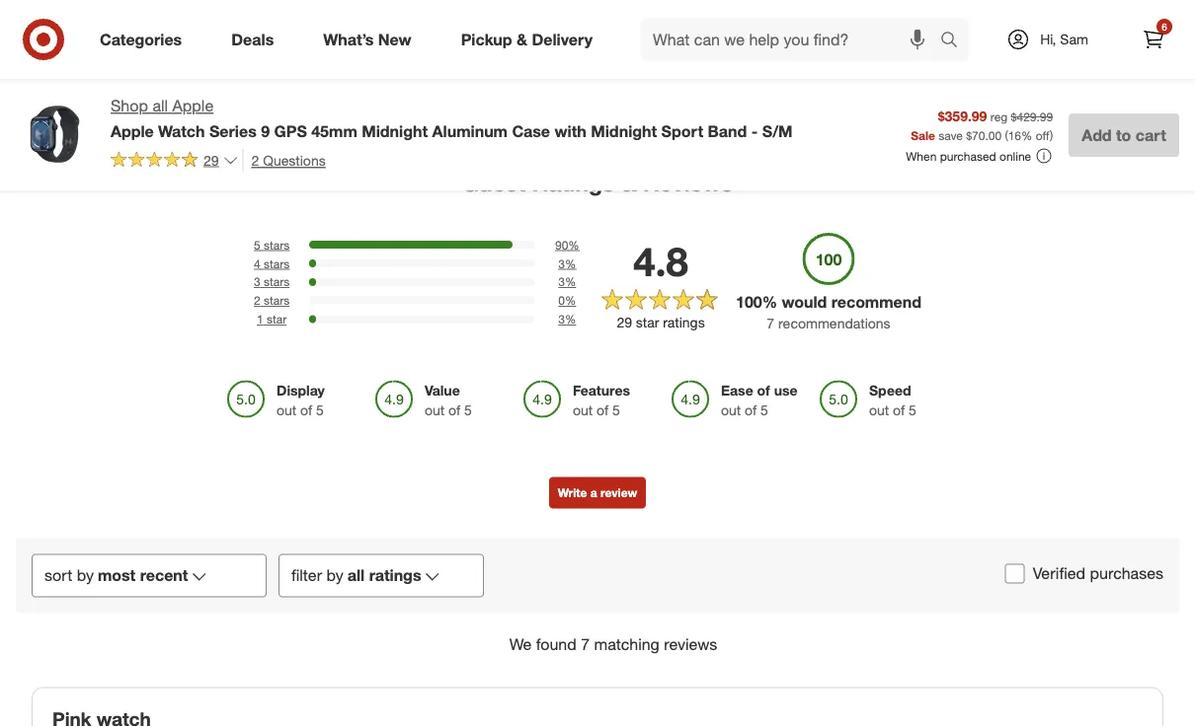 Task type: vqa. For each thing, say whether or not it's contained in the screenshot.
the topmost DEALS button
no



Task type: locate. For each thing, give the bounding box(es) containing it.
2
[[251, 151, 259, 169], [254, 293, 260, 308]]

what's new
[[323, 30, 412, 49]]

stars down '4 stars' on the left
[[264, 275, 290, 290]]

sale
[[911, 128, 935, 143]]

gps
[[274, 121, 307, 141]]

29 up the 'features'
[[617, 314, 632, 331]]

4 out from the left
[[721, 401, 741, 419]]

1 vertical spatial 3 %
[[558, 275, 576, 290]]

of down "speed" in the right bottom of the page
[[893, 401, 905, 419]]

stars down 3 stars
[[264, 293, 290, 308]]

0 horizontal spatial ratings
[[369, 566, 421, 586]]

recent
[[140, 566, 188, 586]]

3 down 4
[[254, 275, 260, 290]]

midnight
[[362, 121, 428, 141], [591, 121, 657, 141]]

0 horizontal spatial star
[[267, 312, 287, 327]]

purchased
[[940, 149, 996, 163]]

midnight right "with" in the left top of the page
[[591, 121, 657, 141]]

3 % down 90 %
[[558, 256, 576, 271]]

save
[[939, 128, 963, 143]]

matching
[[594, 635, 660, 654]]

& right pickup
[[517, 30, 527, 49]]

0 vertical spatial 7
[[767, 315, 774, 332]]

3 % up 0 %
[[558, 275, 576, 290]]

% for 4 stars
[[565, 256, 576, 271]]

shop
[[111, 96, 148, 116]]

out inside value out of 5
[[425, 401, 445, 419]]

out down the 'features'
[[573, 401, 593, 419]]

all
[[152, 96, 168, 116], [347, 566, 365, 586]]

what's new link
[[306, 18, 436, 61]]

%
[[1021, 128, 1033, 143], [568, 238, 579, 252], [565, 256, 576, 271], [565, 275, 576, 290], [762, 292, 777, 312], [565, 293, 576, 308], [565, 312, 576, 327]]

16
[[1008, 128, 1021, 143]]

out down value
[[425, 401, 445, 419]]

apple
[[172, 96, 213, 116], [111, 121, 154, 141]]

apple down shop
[[111, 121, 154, 141]]

5 inside ease of use out of 5
[[761, 401, 768, 419]]

5 out from the left
[[869, 401, 889, 419]]

2 inside 2 questions link
[[251, 151, 259, 169]]

display
[[277, 382, 325, 399]]

stars up 3 stars
[[264, 256, 290, 271]]

0 vertical spatial all
[[152, 96, 168, 116]]

29 star ratings
[[617, 314, 705, 331]]

2 for 2 questions
[[251, 151, 259, 169]]

1 horizontal spatial ratings
[[663, 314, 705, 331]]

Verified purchases checkbox
[[1005, 564, 1025, 584]]

verified
[[1033, 564, 1086, 584]]

1 horizontal spatial &
[[621, 169, 637, 197]]

filter
[[291, 566, 322, 586]]

% for 2 stars
[[565, 293, 576, 308]]

out down display
[[277, 401, 297, 419]]

with
[[555, 121, 586, 141]]

cart
[[1136, 125, 1166, 145]]

by for filter by
[[326, 566, 343, 586]]

3 3 % from the top
[[558, 312, 576, 327]]

to
[[1116, 125, 1131, 145]]

5 for display out of 5
[[316, 401, 324, 419]]

by right filter
[[326, 566, 343, 586]]

shop all apple apple watch series 9 gps 45mm midnight aluminum case with midnight sport band - s/m
[[111, 96, 793, 141]]

recommendations
[[778, 315, 891, 332]]

of inside speed out of 5
[[893, 401, 905, 419]]

pickup & delivery link
[[444, 18, 617, 61]]

add
[[1082, 125, 1112, 145]]

out inside speed out of 5
[[869, 401, 889, 419]]

1 horizontal spatial 29
[[617, 314, 632, 331]]

of
[[757, 382, 770, 399], [300, 401, 312, 419], [449, 401, 460, 419], [597, 401, 609, 419], [745, 401, 757, 419], [893, 401, 905, 419]]

out down "speed" in the right bottom of the page
[[869, 401, 889, 419]]

of down display
[[300, 401, 312, 419]]

7 left the recommendations
[[767, 315, 774, 332]]

$359.99 reg $429.99 sale save $ 70.00 ( 16 % off )
[[911, 107, 1053, 143]]

we found 7 matching reviews
[[509, 635, 717, 654]]

4 stars from the top
[[264, 293, 290, 308]]

1 horizontal spatial 7
[[767, 315, 774, 332]]

out inside 'features out of 5'
[[573, 401, 593, 419]]

% inside "100 % would recommend 7 recommendations"
[[762, 292, 777, 312]]

29 inside "link"
[[203, 151, 219, 169]]

stars up '4 stars' on the left
[[264, 238, 290, 252]]

1 horizontal spatial star
[[636, 314, 659, 331]]

2 stars
[[254, 293, 290, 308]]

star
[[267, 312, 287, 327], [636, 314, 659, 331]]

2 3 % from the top
[[558, 275, 576, 290]]

3 for 3 stars
[[558, 275, 565, 290]]

5 inside value out of 5
[[464, 401, 472, 419]]

image of apple watch series 9 gps 45mm midnight aluminum case with midnight sport band - s/m image
[[16, 95, 95, 174]]

2 down series
[[251, 151, 259, 169]]

5 inside display out of 5
[[316, 401, 324, 419]]

search
[[931, 32, 979, 51]]

ratings down the 4.8
[[663, 314, 705, 331]]

of inside value out of 5
[[449, 401, 460, 419]]

purchases
[[1090, 564, 1163, 584]]

3 out from the left
[[573, 401, 593, 419]]

$359.99
[[938, 107, 987, 124]]

2 for 2 stars
[[254, 293, 260, 308]]

5 inside 'features out of 5'
[[612, 401, 620, 419]]

0 vertical spatial &
[[517, 30, 527, 49]]

3 stars from the top
[[264, 275, 290, 290]]

guest ratings & reviews
[[462, 169, 733, 197]]

&
[[517, 30, 527, 49], [621, 169, 637, 197]]

of down value
[[449, 401, 460, 419]]

0 horizontal spatial by
[[77, 566, 94, 586]]

0 vertical spatial apple
[[172, 96, 213, 116]]

1 vertical spatial 2
[[254, 293, 260, 308]]

5 inside speed out of 5
[[909, 401, 916, 419]]

0 horizontal spatial 7
[[581, 635, 590, 654]]

2 questions link
[[243, 149, 326, 172]]

0
[[558, 293, 565, 308]]

0 horizontal spatial all
[[152, 96, 168, 116]]

sam
[[1060, 31, 1088, 48]]

0 vertical spatial 2
[[251, 151, 259, 169]]

3 %
[[558, 256, 576, 271], [558, 275, 576, 290], [558, 312, 576, 327]]

3 down "90"
[[558, 256, 565, 271]]

of for speed out of 5
[[893, 401, 905, 419]]

stars
[[264, 238, 290, 252], [264, 256, 290, 271], [264, 275, 290, 290], [264, 293, 290, 308]]

speed
[[869, 382, 911, 399]]

3 stars
[[254, 275, 290, 290]]

most
[[98, 566, 136, 586]]

& right ratings
[[621, 169, 637, 197]]

all right shop
[[152, 96, 168, 116]]

3 % down 0 %
[[558, 312, 576, 327]]

1 3 % from the top
[[558, 256, 576, 271]]

of inside 'features out of 5'
[[597, 401, 609, 419]]

of down ease
[[745, 401, 757, 419]]

sport
[[661, 121, 703, 141]]

pickup
[[461, 30, 512, 49]]

1 vertical spatial ratings
[[369, 566, 421, 586]]

3 down 0
[[558, 312, 565, 327]]

features out of 5
[[573, 382, 630, 419]]

verified purchases
[[1033, 564, 1163, 584]]

29
[[203, 151, 219, 169], [617, 314, 632, 331]]

5
[[254, 238, 260, 252], [316, 401, 324, 419], [464, 401, 472, 419], [612, 401, 620, 419], [761, 401, 768, 419], [909, 401, 916, 419]]

off
[[1036, 128, 1050, 143]]

stars for 3 stars
[[264, 275, 290, 290]]

9
[[261, 121, 270, 141]]

out inside display out of 5
[[277, 401, 297, 419]]

write a review button
[[549, 477, 646, 509]]

midnight right 45mm
[[362, 121, 428, 141]]

0 horizontal spatial &
[[517, 30, 527, 49]]

2 up 1
[[254, 293, 260, 308]]

sort by most recent
[[44, 566, 188, 586]]

2 stars from the top
[[264, 256, 290, 271]]

2 vertical spatial 3 %
[[558, 312, 576, 327]]

apple up "watch"
[[172, 96, 213, 116]]

reviews
[[643, 169, 733, 197]]

0 vertical spatial 3 %
[[558, 256, 576, 271]]

90
[[555, 238, 568, 252]]

1 vertical spatial all
[[347, 566, 365, 586]]

3 up 0
[[558, 275, 565, 290]]

2 midnight from the left
[[591, 121, 657, 141]]

series
[[209, 121, 257, 141]]

star right 1
[[267, 312, 287, 327]]

what's
[[323, 30, 374, 49]]

all right filter
[[347, 566, 365, 586]]

1 vertical spatial apple
[[111, 121, 154, 141]]

when purchased online
[[906, 149, 1031, 163]]

1 vertical spatial 29
[[617, 314, 632, 331]]

2 by from the left
[[326, 566, 343, 586]]

% for 1 star
[[565, 312, 576, 327]]

reviews
[[664, 635, 717, 654]]

1 stars from the top
[[264, 238, 290, 252]]

29 down series
[[203, 151, 219, 169]]

speed out of 5
[[869, 382, 916, 419]]

7
[[767, 315, 774, 332], [581, 635, 590, 654]]

2 out from the left
[[425, 401, 445, 419]]

6 link
[[1132, 18, 1175, 61]]

star down the 4.8
[[636, 314, 659, 331]]

out down ease
[[721, 401, 741, 419]]

out inside ease of use out of 5
[[721, 401, 741, 419]]

1 horizontal spatial by
[[326, 566, 343, 586]]

0 horizontal spatial midnight
[[362, 121, 428, 141]]

)
[[1050, 128, 1053, 143]]

of down the 'features'
[[597, 401, 609, 419]]

add to cart button
[[1069, 113, 1179, 157]]

1 out from the left
[[277, 401, 297, 419]]

ratings
[[532, 169, 615, 197]]

7 inside "100 % would recommend 7 recommendations"
[[767, 315, 774, 332]]

by right sort
[[77, 566, 94, 586]]

0 horizontal spatial 29
[[203, 151, 219, 169]]

ratings right filter
[[369, 566, 421, 586]]

7 right found
[[581, 635, 590, 654]]

1 horizontal spatial midnight
[[591, 121, 657, 141]]

1 by from the left
[[77, 566, 94, 586]]

What can we help you find? suggestions appear below search field
[[641, 18, 945, 61]]

0 vertical spatial 29
[[203, 151, 219, 169]]

of inside display out of 5
[[300, 401, 312, 419]]



Task type: describe. For each thing, give the bounding box(es) containing it.
show more
[[567, 43, 628, 58]]

review
[[600, 486, 637, 501]]

online
[[1000, 149, 1031, 163]]

% for 5 stars
[[568, 238, 579, 252]]

% for 3 stars
[[565, 275, 576, 290]]

100 % would recommend 7 recommendations
[[736, 292, 921, 332]]

out for features out of 5
[[573, 401, 593, 419]]

reg
[[990, 109, 1008, 124]]

5 for features out of 5
[[612, 401, 620, 419]]

a
[[590, 486, 597, 501]]

1 horizontal spatial apple
[[172, 96, 213, 116]]

categories
[[100, 30, 182, 49]]

categories link
[[83, 18, 207, 61]]

would
[[782, 292, 827, 312]]

features
[[573, 382, 630, 399]]

watch
[[158, 121, 205, 141]]

stars for 4 stars
[[264, 256, 290, 271]]

3 % for 3 stars
[[558, 275, 576, 290]]

pickup & delivery
[[461, 30, 593, 49]]

star for 29
[[636, 314, 659, 331]]

0 %
[[558, 293, 576, 308]]

4
[[254, 256, 260, 271]]

3 for 4 stars
[[558, 256, 565, 271]]

out for speed out of 5
[[869, 401, 889, 419]]

filter by all ratings
[[291, 566, 421, 586]]

% inside the $359.99 reg $429.99 sale save $ 70.00 ( 16 % off )
[[1021, 128, 1033, 143]]

3 for 1 star
[[558, 312, 565, 327]]

write
[[558, 486, 587, 501]]

case
[[512, 121, 550, 141]]

recommend
[[831, 292, 921, 312]]

value out of 5
[[425, 382, 472, 419]]

write a review
[[558, 486, 637, 501]]

1 vertical spatial 7
[[581, 635, 590, 654]]

s/m
[[762, 121, 793, 141]]

delivery
[[532, 30, 593, 49]]

1 star
[[257, 312, 287, 327]]

(
[[1005, 128, 1008, 143]]

3 % for 4 stars
[[558, 256, 576, 271]]

search button
[[931, 18, 979, 65]]

ease of use out of 5
[[721, 382, 798, 419]]

of left use at the right of page
[[757, 382, 770, 399]]

1 horizontal spatial all
[[347, 566, 365, 586]]

hi,
[[1040, 31, 1056, 48]]

100
[[736, 292, 762, 312]]

1 midnight from the left
[[362, 121, 428, 141]]

-
[[751, 121, 758, 141]]

90 %
[[555, 238, 579, 252]]

29 link
[[111, 149, 239, 173]]

found
[[536, 635, 576, 654]]

4.8
[[633, 237, 688, 285]]

29 for 29
[[203, 151, 219, 169]]

hi, sam
[[1040, 31, 1088, 48]]

5 for speed out of 5
[[909, 401, 916, 419]]

show
[[567, 43, 597, 58]]

29 for 29 star ratings
[[617, 314, 632, 331]]

3 % for 1 star
[[558, 312, 576, 327]]

use
[[774, 382, 798, 399]]

$
[[966, 128, 972, 143]]

by for sort by
[[77, 566, 94, 586]]

deals
[[231, 30, 274, 49]]

star for 1
[[267, 312, 287, 327]]

of for features out of 5
[[597, 401, 609, 419]]

value
[[425, 382, 460, 399]]

5 stars
[[254, 238, 290, 252]]

sort
[[44, 566, 72, 586]]

0 horizontal spatial apple
[[111, 121, 154, 141]]

when
[[906, 149, 937, 163]]

guest
[[462, 169, 526, 197]]

all inside shop all apple apple watch series 9 gps 45mm midnight aluminum case with midnight sport band - s/m
[[152, 96, 168, 116]]

out for display out of 5
[[277, 401, 297, 419]]

aluminum
[[432, 121, 508, 141]]

$429.99
[[1011, 109, 1053, 124]]

more
[[600, 43, 628, 58]]

0 vertical spatial ratings
[[663, 314, 705, 331]]

show more button
[[355, 35, 840, 66]]

1
[[257, 312, 263, 327]]

stars for 2 stars
[[264, 293, 290, 308]]

4 stars
[[254, 256, 290, 271]]

questions
[[263, 151, 326, 169]]

of for value out of 5
[[449, 401, 460, 419]]

add to cart
[[1082, 125, 1166, 145]]

band
[[708, 121, 747, 141]]

out for value out of 5
[[425, 401, 445, 419]]

1 vertical spatial &
[[621, 169, 637, 197]]

display out of 5
[[277, 382, 325, 419]]

stars for 5 stars
[[264, 238, 290, 252]]

5 for value out of 5
[[464, 401, 472, 419]]

new
[[378, 30, 412, 49]]

2 questions
[[251, 151, 326, 169]]

of for display out of 5
[[300, 401, 312, 419]]



